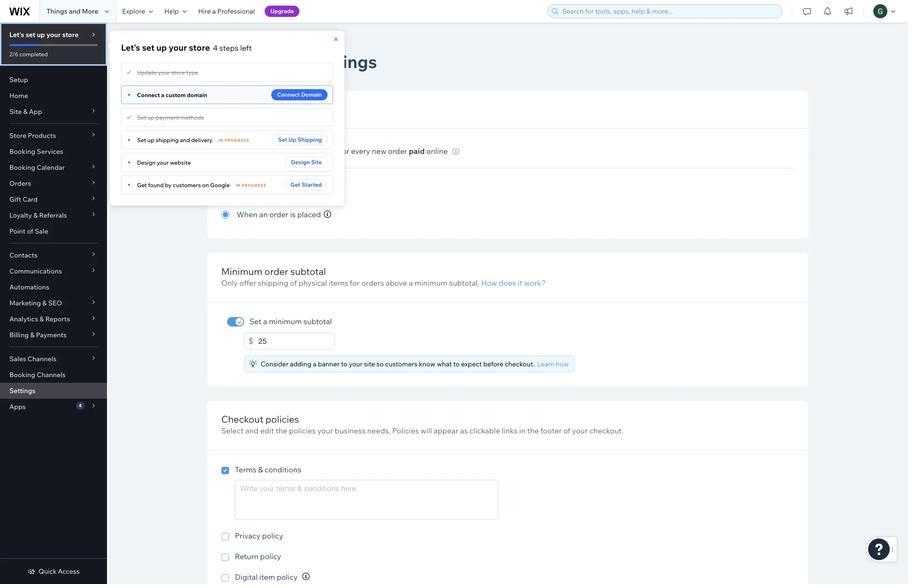 Task type: locate. For each thing, give the bounding box(es) containing it.
store down the things and more
[[62, 31, 79, 39]]

to right what
[[453, 360, 460, 368]]

a
[[212, 7, 216, 15], [161, 91, 164, 98], [409, 278, 413, 288], [263, 317, 267, 326], [313, 360, 316, 368]]

sidebar element
[[0, 23, 107, 584]]

0 vertical spatial site
[[9, 107, 22, 116]]

booking down sales
[[9, 371, 35, 379]]

0 vertical spatial channels
[[28, 355, 56, 363]]

store products
[[9, 131, 56, 140]]

policies
[[265, 414, 299, 425], [289, 426, 316, 436]]

billing & payments
[[9, 331, 67, 339]]

in progress up automatically at the left
[[218, 138, 249, 143]]

policy up item
[[260, 552, 281, 561]]

1 vertical spatial update
[[221, 180, 247, 189]]

learn how link
[[537, 360, 569, 369]]

up
[[37, 31, 45, 39], [156, 42, 167, 53], [147, 114, 154, 121], [147, 136, 154, 143]]

progress
[[225, 138, 249, 143], [242, 183, 267, 188]]

policy for return policy
[[260, 552, 281, 561]]

1 horizontal spatial to
[[453, 360, 460, 368]]

set left payment
[[137, 114, 146, 121]]

of inside checkout policies select and edit the policies your business needs. policies will appear as clickable links in the footer of your checkout.
[[563, 426, 570, 436]]

shipping right offer
[[258, 278, 288, 288]]

1 vertical spatial subtotal
[[303, 317, 332, 326]]

a for hire a professional
[[212, 7, 216, 15]]

gift card
[[9, 195, 38, 204]]

channels inside booking channels link
[[37, 371, 66, 379]]

will
[[421, 426, 432, 436]]

0 vertical spatial 4
[[213, 43, 218, 53]]

a up enter amount text box
[[263, 317, 267, 326]]

set a minimum subtotal
[[249, 317, 332, 326]]

2 vertical spatial of
[[563, 426, 570, 436]]

booking services link
[[0, 144, 107, 160]]

the right in
[[527, 426, 539, 436]]

0 horizontal spatial 4
[[79, 403, 82, 409]]

up inside 'sidebar' element
[[37, 31, 45, 39]]

0 horizontal spatial let's
[[9, 31, 24, 39]]

1 vertical spatial shipping
[[258, 278, 288, 288]]

connect a custom domain
[[137, 91, 207, 98]]

0 horizontal spatial connect
[[137, 91, 160, 98]]

settings up apps
[[9, 387, 35, 395]]

2 vertical spatial and
[[245, 426, 259, 436]]

started
[[301, 181, 322, 188]]

store left the inventory:
[[249, 180, 267, 189]]

1 vertical spatial info tooltip image
[[324, 211, 331, 218]]

1 vertical spatial order
[[269, 210, 288, 219]]

subtotal up physical
[[290, 266, 326, 277]]

shipping
[[298, 136, 322, 143]]

0 vertical spatial set
[[26, 31, 35, 39]]

1 horizontal spatial in
[[236, 183, 241, 188]]

1 vertical spatial minimum
[[269, 317, 302, 326]]

0 vertical spatial ecommerce settings
[[253, 38, 317, 46]]

analytics & reports button
[[0, 311, 107, 327]]

upgrade button
[[265, 6, 300, 17]]

1 vertical spatial 4
[[79, 403, 82, 409]]

1 horizontal spatial info tooltip image
[[324, 211, 331, 218]]

1 design from the left
[[291, 159, 310, 166]]

a right adding
[[313, 360, 316, 368]]

& right billing
[[30, 331, 34, 339]]

and
[[69, 7, 81, 15], [180, 136, 190, 143], [245, 426, 259, 436]]

2 horizontal spatial of
[[563, 426, 570, 436]]

your down things
[[46, 31, 61, 39]]

get
[[290, 181, 300, 188], [137, 181, 147, 188]]

ecommerce settings down upgrade "button"
[[253, 38, 317, 46]]

let's up 2/6
[[9, 31, 24, 39]]

1 horizontal spatial site
[[311, 159, 322, 166]]

info tooltip image
[[452, 148, 460, 155], [324, 211, 331, 218], [302, 573, 310, 581]]

site down invoices in the top of the page
[[311, 159, 322, 166]]

0 vertical spatial settings link
[[203, 37, 238, 46]]

0 horizontal spatial info tooltip image
[[302, 573, 310, 581]]

0 horizontal spatial in
[[218, 138, 223, 143]]

2 vertical spatial info tooltip image
[[302, 573, 310, 581]]

connect left domain
[[277, 91, 300, 98]]

1 horizontal spatial the
[[527, 426, 539, 436]]

1 vertical spatial orders
[[9, 179, 31, 188]]

of right 'footer'
[[563, 426, 570, 436]]

policies right edit
[[289, 426, 316, 436]]

$
[[249, 337, 253, 346]]

4
[[213, 43, 218, 53], [79, 403, 82, 409]]

design inside button
[[291, 159, 310, 166]]

0 horizontal spatial minimum
[[269, 317, 302, 326]]

1 booking from the top
[[9, 147, 35, 156]]

1 the from the left
[[276, 426, 287, 436]]

1 vertical spatial let's
[[121, 42, 140, 53]]

2 get from the left
[[137, 181, 147, 188]]

it
[[518, 278, 522, 288]]

and down checkout
[[245, 426, 259, 436]]

in right google
[[236, 183, 241, 188]]

set up "update your store type"
[[142, 42, 154, 53]]

subtotal up enter amount text box
[[303, 317, 332, 326]]

a left custom
[[161, 91, 164, 98]]

of left sale at left top
[[27, 227, 33, 236]]

3 booking from the top
[[9, 371, 35, 379]]

in progress up when
[[236, 183, 267, 188]]

1 vertical spatial ecommerce settings
[[207, 51, 377, 72]]

order right minimum
[[265, 266, 288, 277]]

0 horizontal spatial settings link
[[0, 383, 107, 399]]

1 horizontal spatial update
[[221, 180, 247, 189]]

set up 2/6 completed
[[26, 31, 35, 39]]

0 horizontal spatial for
[[339, 146, 349, 156]]

connect inside button
[[277, 91, 300, 98]]

1 horizontal spatial for
[[350, 278, 360, 288]]

and left delivery
[[180, 136, 190, 143]]

calendar
[[37, 163, 65, 172]]

1 connect from the left
[[277, 91, 300, 98]]

0 horizontal spatial shipping
[[156, 136, 179, 143]]

help button
[[159, 0, 192, 23]]

apps
[[9, 403, 26, 411]]

customers right so
[[385, 360, 418, 368]]

1 vertical spatial progress
[[242, 183, 267, 188]]

design for design your website
[[137, 159, 156, 166]]

1 to from the left
[[341, 360, 347, 368]]

items
[[329, 278, 348, 288]]

order inside minimum order subtotal only offer shipping of physical items for orders above a minimum subtotal. how does it work?
[[265, 266, 288, 277]]

policy right item
[[277, 573, 298, 582]]

type
[[186, 69, 198, 76]]

every
[[351, 146, 370, 156]]

site inside button
[[311, 159, 322, 166]]

4 down booking channels link
[[79, 403, 82, 409]]

automations
[[9, 283, 49, 291]]

communications button
[[0, 263, 107, 279]]

0 horizontal spatial checkout.
[[505, 360, 535, 368]]

0 vertical spatial policy
[[262, 531, 283, 541]]

1 vertical spatial in
[[236, 183, 241, 188]]

0 vertical spatial for
[[339, 146, 349, 156]]

set inside 'sidebar' element
[[26, 31, 35, 39]]

shipping down payment
[[156, 136, 179, 143]]

set up $
[[249, 317, 261, 326]]

2 connect from the left
[[137, 91, 160, 98]]

& left 'seo'
[[42, 299, 47, 307]]

explore
[[122, 7, 145, 15]]

1 horizontal spatial shipping
[[258, 278, 288, 288]]

store products button
[[0, 128, 107, 144]]

up up completed
[[37, 31, 45, 39]]

2 vertical spatial policy
[[277, 573, 298, 582]]

let's set up your store 4 steps left
[[121, 42, 252, 53]]

connect for connect domain
[[277, 91, 300, 98]]

1 vertical spatial checkout.
[[589, 426, 624, 436]]

new
[[372, 146, 386, 156]]

of left physical
[[290, 278, 297, 288]]

booking down booking services
[[9, 163, 35, 172]]

1 vertical spatial policy
[[260, 552, 281, 561]]

only
[[221, 278, 238, 288]]

connect left custom
[[137, 91, 160, 98]]

1 get from the left
[[290, 181, 300, 188]]

a right above
[[409, 278, 413, 288]]

left
[[240, 43, 252, 53]]

checkout. inside checkout policies select and edit the policies your business needs. policies will appear as clickable links in the footer of your checkout.
[[589, 426, 624, 436]]

know
[[419, 360, 435, 368]]

settings up domain
[[309, 51, 377, 72]]

let's down "explore"
[[121, 42, 140, 53]]

minimum left subtotal. at the top of the page
[[415, 278, 447, 288]]

and inside checkout policies select and edit the policies your business needs. policies will appear as clickable links in the footer of your checkout.
[[245, 426, 259, 436]]

0 vertical spatial policies
[[265, 414, 299, 425]]

1 vertical spatial site
[[311, 159, 322, 166]]

& for loyalty
[[33, 211, 38, 220]]

policies up edit
[[265, 414, 299, 425]]

paid
[[409, 146, 425, 156]]

customers right by
[[173, 181, 201, 188]]

0 vertical spatial progress
[[225, 138, 249, 143]]

adding
[[290, 360, 311, 368]]

invoices
[[309, 146, 338, 156]]

1 horizontal spatial checkout.
[[589, 426, 624, 436]]

1 vertical spatial channels
[[37, 371, 66, 379]]

settings down upgrade "button"
[[292, 38, 317, 46]]

& left reports in the left of the page
[[40, 315, 44, 323]]

booking inside "link"
[[9, 147, 35, 156]]

set up design your website
[[137, 136, 146, 143]]

booking channels
[[9, 371, 66, 379]]

booking calendar
[[9, 163, 65, 172]]

set left up
[[278, 136, 287, 143]]

1 vertical spatial in progress
[[236, 183, 267, 188]]

1 vertical spatial for
[[350, 278, 360, 288]]

contacts
[[9, 251, 38, 260]]

when
[[237, 210, 257, 219]]

design for design site
[[291, 159, 310, 166]]

1 vertical spatial customers
[[385, 360, 418, 368]]

1 horizontal spatial 4
[[213, 43, 218, 53]]

booking services
[[9, 147, 63, 156]]

info tooltip image for automatically create invoices for every new order
[[452, 148, 460, 155]]

2 vertical spatial order
[[265, 266, 288, 277]]

order right new
[[388, 146, 407, 156]]

online
[[426, 146, 448, 156]]

4 left steps
[[213, 43, 218, 53]]

design down create
[[291, 159, 310, 166]]

for right items
[[350, 278, 360, 288]]

0 vertical spatial checkout.
[[505, 360, 535, 368]]

set for set up shipping and delivery
[[137, 136, 146, 143]]

0 vertical spatial customers
[[173, 181, 201, 188]]

0 vertical spatial update
[[137, 69, 157, 76]]

2 design from the left
[[137, 159, 156, 166]]

settings link left "left"
[[203, 37, 238, 46]]

0 vertical spatial shipping
[[156, 136, 179, 143]]

settings link
[[203, 37, 238, 46], [0, 383, 107, 399]]

0 vertical spatial in
[[218, 138, 223, 143]]

0 horizontal spatial the
[[276, 426, 287, 436]]

connect domain button
[[271, 89, 328, 100]]

get inside button
[[290, 181, 300, 188]]

& right loyalty
[[33, 211, 38, 220]]

gift
[[9, 195, 21, 204]]

get left found
[[137, 181, 147, 188]]

in progress
[[218, 138, 249, 143], [236, 183, 267, 188]]

1 vertical spatial set
[[142, 42, 154, 53]]

to right banner
[[341, 360, 347, 368]]

set inside "button"
[[278, 136, 287, 143]]

2 booking from the top
[[9, 163, 35, 172]]

0 horizontal spatial of
[[27, 227, 33, 236]]

0 vertical spatial minimum
[[415, 278, 447, 288]]

automations link
[[0, 279, 107, 295]]

0 horizontal spatial get
[[137, 181, 147, 188]]

0 horizontal spatial customers
[[173, 181, 201, 188]]

point
[[9, 227, 25, 236]]

2 horizontal spatial and
[[245, 426, 259, 436]]

connect domain
[[277, 91, 322, 98]]

store inside 'sidebar' element
[[62, 31, 79, 39]]

site inside dropdown button
[[9, 107, 22, 116]]

1 horizontal spatial orders
[[221, 103, 252, 115]]

0 vertical spatial booking
[[9, 147, 35, 156]]

orders button
[[0, 176, 107, 191]]

1 vertical spatial and
[[180, 136, 190, 143]]

progress for get found by customers on google
[[242, 183, 267, 188]]

0 vertical spatial of
[[27, 227, 33, 236]]

update up connect a custom domain
[[137, 69, 157, 76]]

settings link down booking channels
[[0, 383, 107, 399]]

get started
[[290, 181, 322, 188]]

1 horizontal spatial connect
[[277, 91, 300, 98]]

0 horizontal spatial orders
[[9, 179, 31, 188]]

site
[[9, 107, 22, 116], [311, 159, 322, 166]]

steps
[[219, 43, 238, 53]]

0 horizontal spatial set
[[26, 31, 35, 39]]

& right terms
[[258, 465, 263, 474]]

2 vertical spatial booking
[[9, 371, 35, 379]]

set up payment methods
[[137, 114, 204, 121]]

policy right privacy
[[262, 531, 283, 541]]

ecommerce settings up connect domain
[[207, 51, 377, 72]]

booking channels link
[[0, 367, 107, 383]]

minimum up enter amount text box
[[269, 317, 302, 326]]

0 vertical spatial info tooltip image
[[452, 148, 460, 155]]

things
[[46, 7, 67, 15]]

site down home
[[9, 107, 22, 116]]

up up "update your store type"
[[156, 42, 167, 53]]

booking down the store
[[9, 147, 35, 156]]

0 vertical spatial in progress
[[218, 138, 249, 143]]

1 vertical spatial of
[[290, 278, 297, 288]]

let's inside 'sidebar' element
[[9, 31, 24, 39]]

0 horizontal spatial site
[[9, 107, 22, 116]]

orders right methods
[[221, 103, 252, 115]]

progress up when
[[242, 183, 267, 188]]

a right hire
[[212, 7, 216, 15]]

connect for connect a custom domain
[[137, 91, 160, 98]]

by
[[165, 181, 172, 188]]

in
[[218, 138, 223, 143], [236, 183, 241, 188]]

2 horizontal spatial info tooltip image
[[452, 148, 460, 155]]

info tooltip image right item
[[302, 573, 310, 581]]

0 vertical spatial subtotal
[[290, 266, 326, 277]]

& inside 'dropdown button'
[[30, 331, 34, 339]]

get left started
[[290, 181, 300, 188]]

1 horizontal spatial design
[[291, 159, 310, 166]]

for left every
[[339, 146, 349, 156]]

orders up gift card
[[9, 179, 31, 188]]

info tooltip image right placed
[[324, 211, 331, 218]]

1 horizontal spatial get
[[290, 181, 300, 188]]

info tooltip image for when an order is placed
[[324, 211, 331, 218]]

hire a professional link
[[192, 0, 260, 23]]

minimum
[[221, 266, 262, 277]]

2 to from the left
[[453, 360, 460, 368]]

the right edit
[[276, 426, 287, 436]]

Enter amount text field
[[258, 333, 334, 350]]

of
[[27, 227, 33, 236], [290, 278, 297, 288], [563, 426, 570, 436]]

services
[[37, 147, 63, 156]]

and left more at the left top
[[69, 7, 81, 15]]

shipping inside minimum order subtotal only offer shipping of physical items for orders above a minimum subtotal. how does it work?
[[258, 278, 288, 288]]

design up found
[[137, 159, 156, 166]]

links
[[502, 426, 518, 436]]

edit
[[260, 426, 274, 436]]

update right on
[[221, 180, 247, 189]]

1 horizontal spatial minimum
[[415, 278, 447, 288]]

1 horizontal spatial let's
[[121, 42, 140, 53]]

0 vertical spatial and
[[69, 7, 81, 15]]

update your store type
[[137, 69, 198, 76]]

1 horizontal spatial and
[[180, 136, 190, 143]]

& for analytics
[[40, 315, 44, 323]]

progress up automatically at the left
[[225, 138, 249, 143]]

channels up booking channels
[[28, 355, 56, 363]]

policy for privacy policy
[[262, 531, 283, 541]]

booking for booking calendar
[[9, 163, 35, 172]]

booking inside popup button
[[9, 163, 35, 172]]

domain
[[187, 91, 207, 98]]

in right delivery
[[218, 138, 223, 143]]

does
[[499, 278, 516, 288]]

1 horizontal spatial of
[[290, 278, 297, 288]]

offer
[[240, 278, 256, 288]]

automatically
[[236, 146, 284, 156]]

info tooltip image right the online
[[452, 148, 460, 155]]

Write your terms & conditions here. text field
[[235, 480, 498, 520]]

& left app
[[23, 107, 28, 116]]

order
[[388, 146, 407, 156], [269, 210, 288, 219], [265, 266, 288, 277]]

0 horizontal spatial design
[[137, 159, 156, 166]]

4 inside 'sidebar' element
[[79, 403, 82, 409]]

1 vertical spatial booking
[[9, 163, 35, 172]]

channels inside sales channels dropdown button
[[28, 355, 56, 363]]

order left is
[[269, 210, 288, 219]]

google
[[210, 181, 230, 188]]

customers
[[173, 181, 201, 188], [385, 360, 418, 368]]

0 horizontal spatial to
[[341, 360, 347, 368]]

channels down sales channels dropdown button
[[37, 371, 66, 379]]

0 vertical spatial let's
[[9, 31, 24, 39]]

subtotal.
[[449, 278, 479, 288]]

site & app
[[9, 107, 42, 116]]



Task type: describe. For each thing, give the bounding box(es) containing it.
get for get found by customers on google
[[137, 181, 147, 188]]

set for set up shipping
[[278, 136, 287, 143]]

learn
[[537, 360, 554, 368]]

a inside minimum order subtotal only offer shipping of physical items for orders above a minimum subtotal. how does it work?
[[409, 278, 413, 288]]

upgrade
[[270, 8, 294, 15]]

& for terms
[[258, 465, 263, 474]]

orders
[[361, 278, 384, 288]]

set for set up payment methods
[[137, 114, 146, 121]]

completed
[[20, 51, 48, 58]]

loyalty & referrals button
[[0, 207, 107, 223]]

design your website
[[137, 159, 191, 166]]

let's for let's set up your store
[[9, 31, 24, 39]]

design site
[[291, 159, 322, 166]]

before
[[483, 360, 503, 368]]

in progress for get found by customers on google
[[236, 183, 267, 188]]

checkout policies select and edit the policies your business needs. policies will appear as clickable links in the footer of your checkout.
[[221, 414, 624, 436]]

your right 'footer'
[[572, 426, 588, 436]]

consider adding a banner to your site so customers know what to expect before checkout. learn how
[[261, 360, 569, 368]]

settings inside 'sidebar' element
[[9, 387, 35, 395]]

clickable
[[470, 426, 500, 436]]

and for set
[[180, 136, 190, 143]]

marketing & seo
[[9, 299, 62, 307]]

set up shipping and delivery
[[137, 136, 213, 143]]

store left type at the left
[[171, 69, 185, 76]]

booking for booking channels
[[9, 371, 35, 379]]

1 vertical spatial policies
[[289, 426, 316, 436]]

in
[[519, 426, 526, 436]]

business
[[335, 426, 366, 436]]

above
[[386, 278, 407, 288]]

more
[[82, 7, 98, 15]]

of inside 'sidebar' element
[[27, 227, 33, 236]]

point of sale link
[[0, 223, 107, 239]]

inventory:
[[269, 180, 303, 189]]

progress for set up shipping and delivery
[[225, 138, 249, 143]]

placed
[[297, 210, 321, 219]]

of inside minimum order subtotal only offer shipping of physical items for orders above a minimum subtotal. how does it work?
[[290, 278, 297, 288]]

orders inside popup button
[[9, 179, 31, 188]]

communications
[[9, 267, 62, 275]]

access
[[58, 567, 80, 576]]

update for update your store type
[[137, 69, 157, 76]]

payment
[[156, 114, 179, 121]]

reports
[[45, 315, 70, 323]]

get for get started
[[290, 181, 300, 188]]

set for set a minimum subtotal
[[249, 317, 261, 326]]

home link
[[0, 88, 107, 104]]

up
[[289, 136, 296, 143]]

hire a professional
[[198, 7, 255, 15]]

2 the from the left
[[527, 426, 539, 436]]

set up shipping button
[[272, 134, 328, 145]]

expect
[[461, 360, 482, 368]]

your up "update your store type"
[[169, 42, 187, 53]]

app
[[29, 107, 42, 116]]

needs.
[[367, 426, 391, 436]]

home
[[9, 92, 28, 100]]

for inside minimum order subtotal only offer shipping of physical items for orders above a minimum subtotal. how does it work?
[[350, 278, 360, 288]]

quick
[[39, 567, 57, 576]]

hire
[[198, 7, 211, 15]]

store up type at the left
[[189, 42, 210, 53]]

payments
[[36, 331, 67, 339]]

4 inside let's set up your store 4 steps left
[[213, 43, 218, 53]]

settings left "left"
[[207, 38, 233, 46]]

a for set a minimum subtotal
[[263, 317, 267, 326]]

booking for booking services
[[9, 147, 35, 156]]

update store inventory:
[[221, 180, 303, 189]]

methods
[[180, 114, 204, 121]]

domain
[[301, 91, 322, 98]]

contacts button
[[0, 247, 107, 263]]

found
[[148, 181, 164, 188]]

& for site
[[23, 107, 28, 116]]

store
[[9, 131, 26, 140]]

set for let's set up your store
[[26, 31, 35, 39]]

billing
[[9, 331, 29, 339]]

Search for tools, apps, help & more... field
[[559, 5, 779, 18]]

in progress for set up shipping and delivery
[[218, 138, 249, 143]]

sales
[[9, 355, 26, 363]]

quick access button
[[27, 567, 80, 576]]

in for get found by customers on google
[[236, 183, 241, 188]]

up up design your website
[[147, 136, 154, 143]]

website
[[170, 159, 191, 166]]

1 horizontal spatial customers
[[385, 360, 418, 368]]

when an order is placed
[[237, 210, 321, 219]]

update for update store inventory:
[[221, 180, 247, 189]]

channels for booking channels
[[37, 371, 66, 379]]

quick access
[[39, 567, 80, 576]]

in for set up shipping and delivery
[[218, 138, 223, 143]]

let's set up your store
[[9, 31, 79, 39]]

how
[[481, 278, 497, 288]]

terms
[[235, 465, 256, 474]]

a for connect a custom domain
[[161, 91, 164, 98]]

digital item policy
[[235, 573, 298, 582]]

as
[[460, 426, 468, 436]]

your inside 'sidebar' element
[[46, 31, 61, 39]]

consider
[[261, 360, 288, 368]]

1 vertical spatial settings link
[[0, 383, 107, 399]]

sales channels
[[9, 355, 56, 363]]

checkout
[[221, 414, 263, 425]]

products
[[28, 131, 56, 140]]

your left website
[[157, 159, 169, 166]]

item
[[259, 573, 275, 582]]

card
[[23, 195, 38, 204]]

set for let's set up your store 4 steps left
[[142, 42, 154, 53]]

footer
[[541, 426, 562, 436]]

1 vertical spatial ecommerce
[[207, 51, 305, 72]]

setup
[[9, 76, 28, 84]]

0 vertical spatial ecommerce
[[253, 38, 290, 46]]

your up connect a custom domain
[[158, 69, 170, 76]]

minimum inside minimum order subtotal only offer shipping of physical items for orders above a minimum subtotal. how does it work?
[[415, 278, 447, 288]]

0 vertical spatial orders
[[221, 103, 252, 115]]

appear
[[434, 426, 458, 436]]

how
[[556, 360, 569, 368]]

let's for let's set up your store 4 steps left
[[121, 42, 140, 53]]

select
[[221, 426, 244, 436]]

so
[[377, 360, 384, 368]]

physical
[[299, 278, 327, 288]]

& for marketing
[[42, 299, 47, 307]]

subtotal inside minimum order subtotal only offer shipping of physical items for orders above a minimum subtotal. how does it work?
[[290, 266, 326, 277]]

return
[[235, 552, 258, 561]]

1 horizontal spatial settings link
[[203, 37, 238, 46]]

0 vertical spatial order
[[388, 146, 407, 156]]

your left business
[[317, 426, 333, 436]]

get started button
[[285, 179, 328, 191]]

channels for sales channels
[[28, 355, 56, 363]]

site & app button
[[0, 104, 107, 120]]

your left site
[[349, 360, 363, 368]]

professional
[[217, 7, 255, 15]]

2/6
[[9, 51, 18, 58]]

privacy policy
[[235, 531, 283, 541]]

policies
[[392, 426, 419, 436]]

& for billing
[[30, 331, 34, 339]]

up left payment
[[147, 114, 154, 121]]

on
[[202, 181, 209, 188]]

loyalty & referrals
[[9, 211, 67, 220]]

analytics
[[9, 315, 38, 323]]

and for checkout
[[245, 426, 259, 436]]

design site button
[[285, 157, 328, 168]]



Task type: vqa. For each thing, say whether or not it's contained in the screenshot.
bottommost All
no



